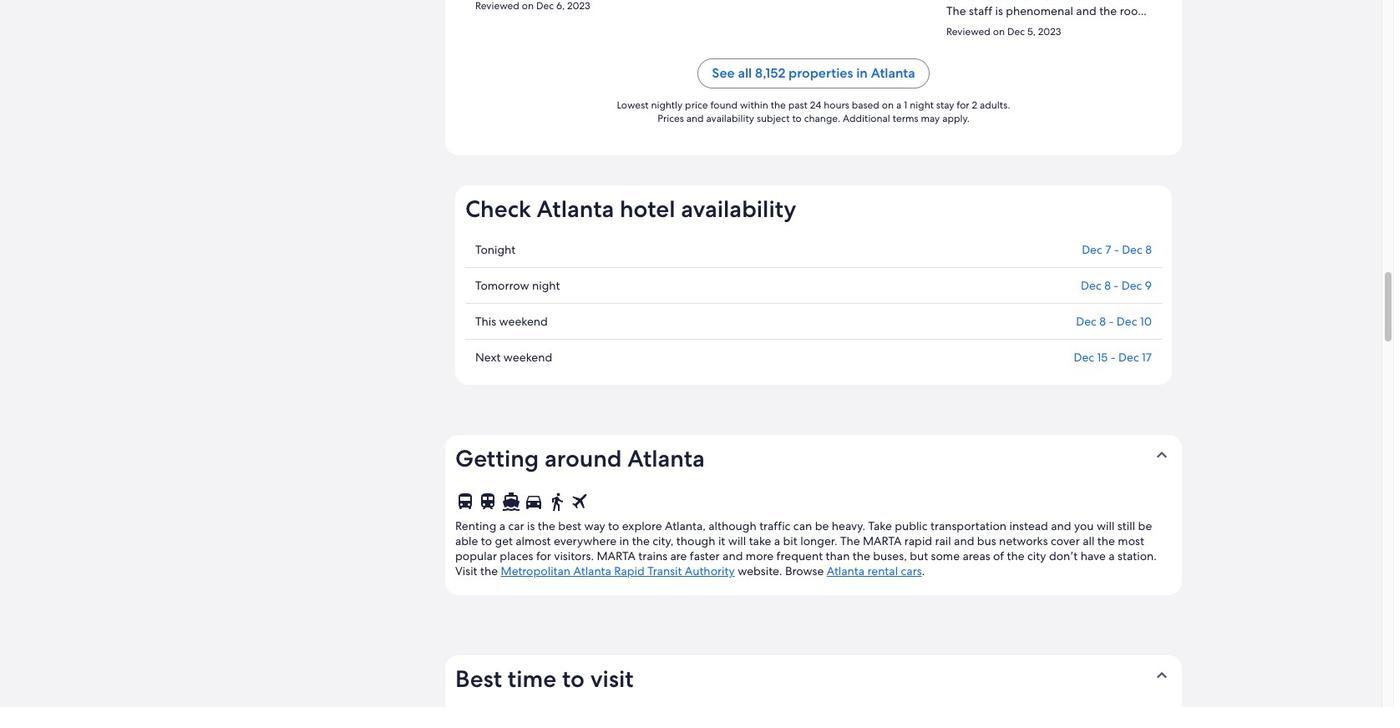 Task type: describe. For each thing, give the bounding box(es) containing it.
rail
[[936, 534, 952, 549]]

.
[[922, 564, 925, 579]]

way
[[585, 519, 606, 534]]

dec up dec 8 - dec 10
[[1082, 278, 1102, 293]]

the right the visit
[[481, 564, 498, 579]]

2023
[[1039, 25, 1062, 39]]

authority
[[685, 564, 735, 579]]

have
[[1081, 549, 1106, 564]]

5,
[[1028, 25, 1036, 39]]

and inside lowest nightly price found within the past 24 hours based on a 1 night stay for 2 adults. prices and availability subject to change. additional terms may apply.
[[687, 112, 704, 125]]

atlanta down everywhere
[[574, 564, 612, 579]]

5 medium image from the left
[[570, 492, 590, 512]]

2 medium image from the left
[[478, 492, 498, 512]]

dec 15 - dec 17 link
[[1074, 350, 1152, 365]]

atlanta,
[[665, 519, 706, 534]]

1 vertical spatial availability
[[681, 194, 797, 224]]

transit
[[648, 564, 682, 579]]

change.
[[805, 112, 841, 125]]

8,152
[[756, 64, 786, 82]]

check
[[466, 194, 531, 224]]

renting
[[455, 519, 497, 534]]

almost
[[516, 534, 551, 549]]

based
[[852, 99, 880, 112]]

dec 8 - dec 10
[[1077, 314, 1152, 329]]

see all 8,152 properties in atlanta
[[712, 64, 916, 82]]

prices
[[658, 112, 684, 125]]

than
[[826, 549, 850, 564]]

24
[[810, 99, 822, 112]]

dec 8 - dec 10 link
[[1077, 314, 1152, 329]]

dec right 7
[[1123, 242, 1143, 258]]

9
[[1146, 278, 1152, 293]]

hours
[[824, 99, 850, 112]]

1 medium image from the left
[[455, 492, 476, 512]]

dec left 10
[[1117, 314, 1138, 329]]

rapid
[[615, 564, 645, 579]]

getting
[[455, 444, 539, 474]]

10
[[1141, 314, 1152, 329]]

dec left the 15
[[1074, 350, 1095, 365]]

cover
[[1051, 534, 1080, 549]]

renting a car is the best way to explore atlanta, although traffic can be heavy. take public transportation instead and you will still be able to get almost everywhere in the city, though it will take a bit longer. the marta rapid rail and bus networks cover all the most popular places for visitors. marta trains are faster and more frequent than the buses, but some areas of the city don't have a station. visit the
[[455, 519, 1157, 579]]

the
[[841, 534, 860, 549]]

past
[[789, 99, 808, 112]]

places
[[500, 549, 534, 564]]

hotel
[[620, 194, 676, 224]]

networks
[[1000, 534, 1048, 549]]

best time to visit button
[[445, 656, 1183, 703]]

tomorrow night
[[476, 278, 560, 293]]

the right is
[[538, 519, 556, 534]]

weekend for this weekend
[[499, 314, 548, 329]]

8 for dec 8 - dec 10
[[1100, 314, 1107, 329]]

price
[[685, 99, 708, 112]]

are
[[671, 549, 687, 564]]

getting around atlanta button
[[445, 436, 1183, 482]]

tonight
[[476, 242, 516, 258]]

get
[[495, 534, 513, 549]]

rental
[[868, 564, 898, 579]]

time
[[508, 665, 557, 695]]

visitors.
[[554, 549, 594, 564]]

public
[[895, 519, 928, 534]]

within
[[740, 99, 769, 112]]

bit
[[784, 534, 798, 549]]

explore
[[622, 519, 662, 534]]

to inside best time to visit dropdown button
[[562, 665, 585, 695]]

getting around atlanta
[[455, 444, 705, 474]]

faster
[[690, 549, 720, 564]]

this
[[476, 314, 497, 329]]

more
[[746, 549, 774, 564]]

to left get
[[481, 534, 492, 549]]

atlanta inside getting around atlanta dropdown button
[[628, 444, 705, 474]]

metropolitan atlanta rapid transit authority link
[[501, 564, 735, 579]]

availability inside lowest nightly price found within the past 24 hours based on a 1 night stay for 2 adults. prices and availability subject to change. additional terms may apply.
[[707, 112, 755, 125]]

adults.
[[980, 99, 1011, 112]]

reviewed on dec 5, 2023
[[947, 25, 1062, 39]]

atlanta down the
[[827, 564, 865, 579]]

dec 7 - dec 8
[[1082, 242, 1152, 258]]

around
[[545, 444, 622, 474]]

some
[[931, 549, 960, 564]]

nightly
[[651, 99, 683, 112]]

best time to visit
[[455, 665, 634, 695]]

atlanta rental cars link
[[827, 564, 922, 579]]

subject
[[757, 112, 790, 125]]

website.
[[738, 564, 783, 579]]

metropolitan atlanta rapid transit authority website. browse atlanta rental cars .
[[501, 564, 925, 579]]

may
[[921, 112, 940, 125]]

in inside renting a car is the best way to explore atlanta, although traffic can be heavy. take public transportation instead and you will still be able to get almost everywhere in the city, though it will take a bit longer. the marta rapid rail and bus networks cover all the most popular places for visitors. marta trains are faster and more frequent than the buses, but some areas of the city don't have a station. visit the
[[620, 534, 630, 549]]

buses,
[[874, 549, 907, 564]]

it
[[719, 534, 726, 549]]

most
[[1119, 534, 1145, 549]]

best
[[559, 519, 582, 534]]

is
[[527, 519, 535, 534]]

able
[[455, 534, 478, 549]]

you
[[1075, 519, 1094, 534]]

though
[[677, 534, 716, 549]]

the inside lowest nightly price found within the past 24 hours based on a 1 night stay for 2 adults. prices and availability subject to change. additional terms may apply.
[[771, 99, 786, 112]]

dec left 5,
[[1008, 25, 1026, 39]]

instead
[[1010, 519, 1049, 534]]

lowest
[[617, 99, 649, 112]]

car
[[508, 519, 525, 534]]

0 horizontal spatial will
[[729, 534, 747, 549]]

dec left 9
[[1122, 278, 1143, 293]]

found
[[711, 99, 738, 112]]

stay
[[937, 99, 955, 112]]

this weekend
[[476, 314, 548, 329]]

to inside lowest nightly price found within the past 24 hours based on a 1 night stay for 2 adults. prices and availability subject to change. additional terms may apply.
[[793, 112, 802, 125]]



Task type: locate. For each thing, give the bounding box(es) containing it.
17
[[1143, 350, 1152, 365]]

but
[[910, 549, 929, 564]]

1 horizontal spatial be
[[1139, 519, 1153, 534]]

visit
[[591, 665, 634, 695]]

see
[[712, 64, 735, 82]]

everywhere
[[554, 534, 617, 549]]

0 horizontal spatial marta
[[597, 549, 636, 564]]

transportation
[[931, 519, 1007, 534]]

1 vertical spatial night
[[532, 278, 560, 293]]

1 vertical spatial all
[[1083, 534, 1095, 549]]

8
[[1146, 242, 1152, 258], [1105, 278, 1111, 293], [1100, 314, 1107, 329]]

- for 8
[[1115, 242, 1120, 258]]

see all 8,152 properties in atlanta link
[[698, 59, 930, 89]]

terms
[[893, 112, 919, 125]]

medium image
[[455, 492, 476, 512], [478, 492, 498, 512], [501, 492, 521, 512], [524, 492, 544, 512], [570, 492, 590, 512]]

station.
[[1118, 549, 1157, 564]]

a right have
[[1109, 549, 1115, 564]]

frequent
[[777, 549, 823, 564]]

0 vertical spatial all
[[738, 64, 752, 82]]

all inside renting a car is the best way to explore atlanta, although traffic can be heavy. take public transportation instead and you will still be able to get almost everywhere in the city, though it will take a bit longer. the marta rapid rail and bus networks cover all the most popular places for visitors. marta trains are faster and more frequent than the buses, but some areas of the city don't have a station. visit the
[[1083, 534, 1095, 549]]

lowest nightly price found within the past 24 hours based on a 1 night stay for 2 adults. prices and availability subject to change. additional terms may apply.
[[617, 99, 1011, 125]]

visit
[[455, 564, 478, 579]]

all right see
[[738, 64, 752, 82]]

0 horizontal spatial night
[[532, 278, 560, 293]]

1 vertical spatial in
[[620, 534, 630, 549]]

in up rapid
[[620, 534, 630, 549]]

dec 15 - dec 17
[[1074, 350, 1152, 365]]

and left you
[[1052, 519, 1072, 534]]

marta
[[863, 534, 902, 549], [597, 549, 636, 564]]

city
[[1028, 549, 1047, 564]]

to left visit
[[562, 665, 585, 695]]

be
[[815, 519, 829, 534], [1139, 519, 1153, 534]]

1 vertical spatial on
[[882, 99, 894, 112]]

in up based
[[857, 64, 868, 82]]

can
[[794, 519, 813, 534]]

0 vertical spatial on
[[994, 25, 1005, 39]]

0 vertical spatial night
[[910, 99, 934, 112]]

0 horizontal spatial all
[[738, 64, 752, 82]]

night right tomorrow at the top left of the page
[[532, 278, 560, 293]]

on inside lowest nightly price found within the past 24 hours based on a 1 night stay for 2 adults. prices and availability subject to change. additional terms may apply.
[[882, 99, 894, 112]]

atlanta up the atlanta,
[[628, 444, 705, 474]]

browse
[[786, 564, 824, 579]]

0 horizontal spatial on
[[882, 99, 894, 112]]

trains
[[639, 549, 668, 564]]

0 vertical spatial 8
[[1146, 242, 1152, 258]]

weekend down the this weekend
[[504, 350, 553, 365]]

1 horizontal spatial for
[[957, 99, 970, 112]]

to left 24
[[793, 112, 802, 125]]

- left 10
[[1109, 314, 1114, 329]]

0 vertical spatial in
[[857, 64, 868, 82]]

properties
[[789, 64, 854, 82]]

the left city,
[[632, 534, 650, 549]]

dec 8 - dec 9
[[1082, 278, 1152, 293]]

the right than
[[853, 549, 871, 564]]

3 medium image from the left
[[501, 492, 521, 512]]

- right 7
[[1115, 242, 1120, 258]]

0 vertical spatial availability
[[707, 112, 755, 125]]

dec left 17
[[1119, 350, 1140, 365]]

marta up rental
[[863, 534, 902, 549]]

- right the 15
[[1111, 350, 1116, 365]]

0 horizontal spatial for
[[536, 549, 551, 564]]

0 horizontal spatial be
[[815, 519, 829, 534]]

although
[[709, 519, 757, 534]]

will left 'still'
[[1097, 519, 1115, 534]]

a inside lowest nightly price found within the past 24 hours based on a 1 night stay for 2 adults. prices and availability subject to change. additional terms may apply.
[[897, 99, 902, 112]]

night inside lowest nightly price found within the past 24 hours based on a 1 night stay for 2 adults. prices and availability subject to change. additional terms may apply.
[[910, 99, 934, 112]]

- for 17
[[1111, 350, 1116, 365]]

all right the cover
[[1083, 534, 1095, 549]]

0 vertical spatial weekend
[[499, 314, 548, 329]]

be right can
[[815, 519, 829, 534]]

4 medium image from the left
[[524, 492, 544, 512]]

dec
[[1008, 25, 1026, 39], [1082, 242, 1103, 258], [1123, 242, 1143, 258], [1082, 278, 1102, 293], [1122, 278, 1143, 293], [1077, 314, 1097, 329], [1117, 314, 1138, 329], [1074, 350, 1095, 365], [1119, 350, 1140, 365]]

a left "bit"
[[775, 534, 781, 549]]

city,
[[653, 534, 674, 549]]

heavy.
[[832, 519, 866, 534]]

0 horizontal spatial in
[[620, 534, 630, 549]]

- left 9
[[1114, 278, 1119, 293]]

next
[[476, 350, 501, 365]]

and left more
[[723, 549, 743, 564]]

1 horizontal spatial night
[[910, 99, 934, 112]]

atlanta
[[871, 64, 916, 82], [537, 194, 614, 224], [628, 444, 705, 474], [574, 564, 612, 579], [827, 564, 865, 579]]

0 vertical spatial for
[[957, 99, 970, 112]]

dec left 7
[[1082, 242, 1103, 258]]

dec up dec 15 - dec 17 link
[[1077, 314, 1097, 329]]

next weekend
[[476, 350, 553, 365]]

1 vertical spatial for
[[536, 549, 551, 564]]

1 horizontal spatial will
[[1097, 519, 1115, 534]]

1 be from the left
[[815, 519, 829, 534]]

atlanta up 1
[[871, 64, 916, 82]]

reviewed
[[947, 25, 991, 39]]

1 horizontal spatial all
[[1083, 534, 1095, 549]]

traffic
[[760, 519, 791, 534]]

for
[[957, 99, 970, 112], [536, 549, 551, 564]]

8 up the 15
[[1100, 314, 1107, 329]]

a left 1
[[897, 99, 902, 112]]

of
[[994, 549, 1005, 564]]

the left past
[[771, 99, 786, 112]]

1 horizontal spatial marta
[[863, 534, 902, 549]]

1 horizontal spatial on
[[994, 25, 1005, 39]]

1 horizontal spatial in
[[857, 64, 868, 82]]

cars
[[901, 564, 922, 579]]

and
[[687, 112, 704, 125], [1052, 519, 1072, 534], [955, 534, 975, 549], [723, 549, 743, 564]]

dec 7 - dec 8 link
[[1082, 242, 1152, 258]]

best
[[455, 665, 502, 695]]

marta left trains
[[597, 549, 636, 564]]

dec 8 - dec 9 link
[[1082, 278, 1152, 293]]

for inside lowest nightly price found within the past 24 hours based on a 1 night stay for 2 adults. prices and availability subject to change. additional terms may apply.
[[957, 99, 970, 112]]

7
[[1106, 242, 1112, 258]]

to right way
[[608, 519, 620, 534]]

night right 1
[[910, 99, 934, 112]]

for inside renting a car is the best way to explore atlanta, although traffic can be heavy. take public transportation instead and you will still be able to get almost everywhere in the city, though it will take a bit longer. the marta rapid rail and bus networks cover all the most popular places for visitors. marta trains are faster and more frequent than the buses, but some areas of the city don't have a station. visit the
[[536, 549, 551, 564]]

areas
[[963, 549, 991, 564]]

on right reviewed
[[994, 25, 1005, 39]]

night
[[910, 99, 934, 112], [532, 278, 560, 293]]

the right of
[[1007, 549, 1025, 564]]

atlanta left hotel
[[537, 194, 614, 224]]

and right rail
[[955, 534, 975, 549]]

apply.
[[943, 112, 970, 125]]

all
[[738, 64, 752, 82], [1083, 534, 1095, 549]]

8 up 9
[[1146, 242, 1152, 258]]

weekend for next weekend
[[504, 350, 553, 365]]

to
[[793, 112, 802, 125], [608, 519, 620, 534], [481, 534, 492, 549], [562, 665, 585, 695]]

longer.
[[801, 534, 838, 549]]

tomorrow
[[476, 278, 530, 293]]

8 down 7
[[1105, 278, 1111, 293]]

- for 10
[[1109, 314, 1114, 329]]

weekend
[[499, 314, 548, 329], [504, 350, 553, 365]]

8 for dec 8 - dec 9
[[1105, 278, 1111, 293]]

on left 1
[[882, 99, 894, 112]]

for right places
[[536, 549, 551, 564]]

on
[[994, 25, 1005, 39], [882, 99, 894, 112]]

weekend down 'tomorrow night'
[[499, 314, 548, 329]]

atlanta inside see all 8,152 properties in atlanta link
[[871, 64, 916, 82]]

will right it
[[729, 534, 747, 549]]

2 vertical spatial 8
[[1100, 314, 1107, 329]]

popular
[[455, 549, 497, 564]]

1 vertical spatial weekend
[[504, 350, 553, 365]]

still
[[1118, 519, 1136, 534]]

rapid
[[905, 534, 933, 549]]

the left most
[[1098, 534, 1116, 549]]

15
[[1098, 350, 1108, 365]]

additional
[[843, 112, 891, 125]]

be right 'still'
[[1139, 519, 1153, 534]]

for left 2
[[957, 99, 970, 112]]

- for 9
[[1114, 278, 1119, 293]]

a left car
[[499, 519, 506, 534]]

check atlanta hotel availability
[[466, 194, 797, 224]]

and right prices
[[687, 112, 704, 125]]

2 be from the left
[[1139, 519, 1153, 534]]

1 vertical spatial 8
[[1105, 278, 1111, 293]]

medium image
[[547, 492, 567, 512]]

2
[[972, 99, 978, 112]]



Task type: vqa. For each thing, say whether or not it's contained in the screenshot.
rail
yes



